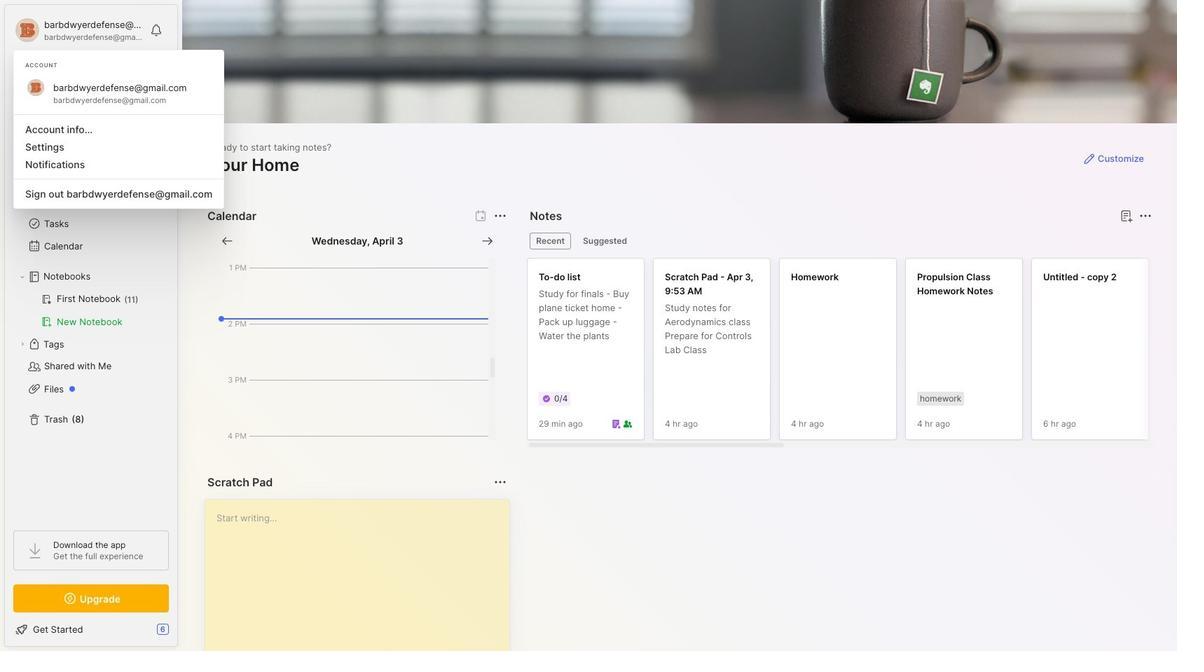 Task type: locate. For each thing, give the bounding box(es) containing it.
tab list
[[530, 233, 1150, 250]]

tab
[[530, 233, 571, 250], [577, 233, 634, 250]]

Account field
[[13, 16, 143, 44]]

1 more actions field from the top
[[491, 206, 511, 226]]

Start writing… text field
[[217, 500, 509, 651]]

main element
[[0, 0, 182, 651]]

0 vertical spatial more actions image
[[492, 208, 509, 224]]

1 more actions image from the top
[[492, 208, 509, 224]]

more actions image
[[492, 208, 509, 224], [492, 474, 509, 491]]

0 horizontal spatial tab
[[530, 233, 571, 250]]

1 vertical spatial more actions field
[[491, 472, 511, 492]]

2 more actions image from the top
[[492, 474, 509, 491]]

1 horizontal spatial tab
[[577, 233, 634, 250]]

More actions field
[[491, 206, 511, 226], [491, 472, 511, 492]]

expand notebooks image
[[18, 273, 27, 281]]

row group
[[527, 258, 1178, 449]]

0 vertical spatial more actions field
[[491, 206, 511, 226]]

dropdown list menu
[[14, 109, 224, 203]]

tree inside main element
[[5, 137, 177, 518]]

1 vertical spatial more actions image
[[492, 474, 509, 491]]

none search field inside main element
[[39, 69, 156, 86]]

group
[[13, 288, 168, 333]]

click to collapse image
[[177, 625, 188, 642]]

tree
[[5, 137, 177, 518]]

None search field
[[39, 69, 156, 86]]



Task type: describe. For each thing, give the bounding box(es) containing it.
expand tags image
[[18, 340, 27, 348]]

2 tab from the left
[[577, 233, 634, 250]]

2 more actions field from the top
[[491, 472, 511, 492]]

Help and Learning task checklist field
[[5, 618, 177, 641]]

group inside tree
[[13, 288, 168, 333]]

1 tab from the left
[[530, 233, 571, 250]]

Choose date to view field
[[312, 234, 403, 248]]

Search text field
[[39, 72, 156, 85]]



Task type: vqa. For each thing, say whether or not it's contained in the screenshot.
right tab
yes



